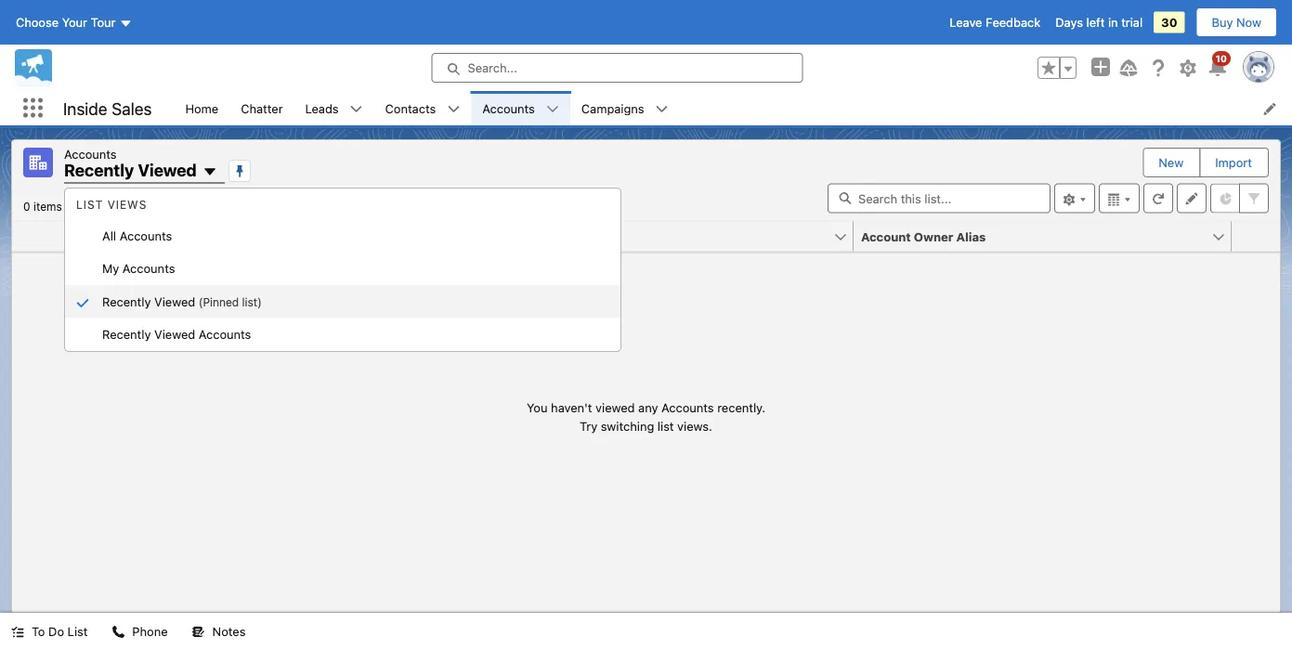 Task type: describe. For each thing, give the bounding box(es) containing it.
campaigns list item
[[570, 91, 680, 125]]

feedback
[[986, 15, 1041, 29]]

10 button
[[1207, 51, 1231, 79]]

all accounts
[[102, 229, 172, 242]]

recently viewed
[[64, 160, 197, 180]]

to do list button
[[0, 613, 99, 650]]

(pinned
[[199, 295, 239, 308]]

leads list item
[[294, 91, 374, 125]]

action element
[[1232, 222, 1280, 252]]

name
[[158, 229, 192, 243]]

trial
[[1122, 15, 1143, 29]]

30
[[1161, 15, 1178, 29]]

chatter link
[[230, 91, 294, 125]]

seconds
[[153, 200, 197, 213]]

import
[[1215, 156, 1252, 170]]

new button
[[1144, 149, 1199, 177]]

notes button
[[181, 613, 257, 650]]

my accounts link
[[65, 252, 621, 285]]

any
[[638, 401, 658, 415]]

leads link
[[294, 91, 350, 125]]

buy now
[[1212, 15, 1262, 29]]

items
[[33, 200, 62, 213]]

haven't
[[551, 401, 592, 415]]

list inside 'accounts | list views' list box
[[76, 198, 103, 211]]

phone button
[[101, 613, 179, 650]]

10
[[1216, 53, 1227, 64]]

accounts image
[[23, 148, 53, 177]]

alias
[[957, 229, 986, 243]]

now
[[1237, 15, 1262, 29]]

list inside 'to do list' button
[[67, 625, 88, 639]]

few
[[131, 200, 150, 213]]

new
[[1159, 156, 1184, 170]]

sales
[[112, 98, 152, 118]]

choose your tour
[[16, 15, 116, 29]]

list
[[658, 419, 674, 433]]

owner
[[914, 229, 954, 243]]

recently viewed|accounts|list view element
[[11, 139, 1281, 613]]

phone
[[132, 625, 168, 639]]

contacts list item
[[374, 91, 471, 125]]

phone element
[[476, 222, 865, 252]]

recently viewed status
[[23, 200, 74, 213]]

days left in trial
[[1056, 15, 1143, 29]]

text default image for accounts
[[546, 103, 559, 116]]

accounts down (pinned
[[199, 327, 251, 341]]

recently.
[[717, 401, 765, 415]]

recently for recently viewed accounts
[[102, 327, 151, 341]]

buy now button
[[1196, 7, 1277, 37]]

chatter
[[241, 101, 283, 115]]

recently viewed accounts link
[[65, 318, 621, 351]]

Search Recently Viewed list view. search field
[[828, 183, 1051, 213]]

text default image for to do list
[[11, 626, 24, 639]]

account name
[[105, 229, 192, 243]]

views.
[[677, 419, 712, 433]]

action image
[[1232, 222, 1280, 251]]

choose
[[16, 15, 59, 29]]

text default image for leads
[[350, 103, 363, 116]]

accounts inside "you haven't viewed any accounts recently. try switching list views."
[[661, 401, 714, 415]]

account owner alias element
[[854, 222, 1243, 252]]

leave feedback link
[[950, 15, 1041, 29]]

tour
[[91, 15, 116, 29]]

in
[[1108, 15, 1118, 29]]



Task type: vqa. For each thing, say whether or not it's contained in the screenshot.
middle FY
no



Task type: locate. For each thing, give the bounding box(es) containing it.
account inside button
[[105, 229, 155, 243]]

accounts list item
[[471, 91, 570, 125]]

0 horizontal spatial text default image
[[11, 626, 24, 639]]

1 text default image from the left
[[11, 626, 24, 639]]

contacts
[[385, 101, 436, 115]]

left
[[1087, 15, 1105, 29]]

viewed
[[596, 401, 635, 415]]

text default image
[[11, 626, 24, 639], [112, 626, 125, 639], [192, 626, 205, 639]]

text default image for contacts
[[447, 103, 460, 116]]

leads
[[305, 101, 339, 115]]

text default image for notes
[[192, 626, 205, 639]]

recently viewed accounts
[[102, 327, 251, 341]]

list containing home
[[174, 91, 1292, 125]]

recently inside recently viewed|accounts|list view element
[[64, 160, 134, 180]]

text default image left phone in the left of the page
[[112, 626, 125, 639]]

choose your tour button
[[15, 7, 133, 37]]

recently for recently viewed
[[64, 160, 134, 180]]

text default image inside 'to do list' button
[[11, 626, 24, 639]]

search...
[[468, 61, 517, 75]]

to do list
[[32, 625, 88, 639]]

account owner alias
[[861, 229, 986, 243]]

text default image inside campaigns list item
[[656, 103, 669, 116]]

text default image left campaigns
[[546, 103, 559, 116]]

leave
[[950, 15, 982, 29]]

0 vertical spatial list
[[76, 198, 103, 211]]

all
[[102, 229, 116, 242]]

account left owner
[[861, 229, 911, 243]]

list
[[76, 198, 103, 211], [67, 625, 88, 639]]

account owner alias button
[[854, 222, 1211, 251]]

my
[[102, 262, 119, 275]]

accounts up views.
[[661, 401, 714, 415]]

accounts down search...
[[482, 101, 535, 115]]

your
[[62, 15, 87, 29]]

2 vertical spatial viewed
[[154, 327, 195, 341]]

recently up updated
[[64, 160, 134, 180]]

3 text default image from the left
[[546, 103, 559, 116]]

text default image inside contacts "list item"
[[447, 103, 460, 116]]

recently inside recently viewed accounts link
[[102, 327, 151, 341]]

2 horizontal spatial text default image
[[192, 626, 205, 639]]

0 vertical spatial recently
[[64, 160, 134, 180]]

recently viewed (pinned list)
[[102, 294, 262, 308]]

you haven't viewed any accounts recently. try switching list views.
[[527, 401, 765, 433]]

accounts down 'few'
[[120, 229, 172, 242]]

accounts down account name
[[122, 262, 175, 275]]

text default image inside phone button
[[112, 626, 125, 639]]

viewed for recently viewed
[[138, 160, 197, 180]]

account down a
[[105, 229, 155, 243]]

viewed up recently viewed accounts
[[154, 294, 195, 308]]

switching
[[601, 419, 654, 433]]

0 vertical spatial viewed
[[138, 160, 197, 180]]

campaigns
[[581, 101, 644, 115]]

accounts
[[482, 101, 535, 115], [64, 147, 117, 161], [120, 229, 172, 242], [122, 262, 175, 275], [199, 327, 251, 341], [661, 401, 714, 415]]

viewed up seconds
[[138, 160, 197, 180]]

notes
[[212, 625, 246, 639]]

do
[[48, 625, 64, 639]]

list views
[[76, 198, 147, 211]]

home link
[[174, 91, 230, 125]]

my accounts
[[102, 262, 175, 275]]

viewed for recently viewed (pinned list)
[[154, 294, 195, 308]]

list right do
[[67, 625, 88, 639]]

updated
[[74, 200, 119, 213]]

inside sales
[[63, 98, 152, 118]]

recently
[[64, 160, 134, 180], [102, 294, 151, 308], [102, 327, 151, 341]]

4 text default image from the left
[[656, 103, 669, 116]]

1 horizontal spatial account
[[861, 229, 911, 243]]

account for account owner alias
[[861, 229, 911, 243]]

3 text default image from the left
[[192, 626, 205, 639]]

buy
[[1212, 15, 1233, 29]]

1 vertical spatial viewed
[[154, 294, 195, 308]]

viewed
[[138, 160, 197, 180], [154, 294, 195, 308], [154, 327, 195, 341]]

days
[[1056, 15, 1083, 29]]

item number element
[[12, 222, 68, 252]]

campaigns link
[[570, 91, 656, 125]]

accounts link
[[471, 91, 546, 125]]

home
[[185, 101, 219, 115]]

inside
[[63, 98, 107, 118]]

0 items • updated a few seconds ago
[[23, 200, 220, 213]]

you
[[527, 401, 548, 415]]

account name button
[[98, 222, 455, 251]]

1 vertical spatial list
[[67, 625, 88, 639]]

text default image inside the leads list item
[[350, 103, 363, 116]]

text default image inside the accounts list item
[[546, 103, 559, 116]]

text default image right contacts at the left
[[447, 103, 460, 116]]

2 vertical spatial recently
[[102, 327, 151, 341]]

list)
[[242, 295, 262, 308]]

leave feedback
[[950, 15, 1041, 29]]

list right •
[[76, 198, 103, 211]]

accounts | list views list box
[[65, 190, 621, 351]]

search... button
[[432, 53, 803, 83]]

text default image left to
[[11, 626, 24, 639]]

group
[[1038, 57, 1077, 79]]

text default image right leads
[[350, 103, 363, 116]]

None search field
[[828, 183, 1051, 213]]

accounts down inside
[[64, 147, 117, 161]]

text default image for phone
[[112, 626, 125, 639]]

ago
[[200, 200, 220, 213]]

none search field inside recently viewed|accounts|list view element
[[828, 183, 1051, 213]]

1 horizontal spatial text default image
[[112, 626, 125, 639]]

to
[[32, 625, 45, 639]]

status
[[527, 399, 765, 435]]

item number image
[[12, 222, 68, 251]]

2 text default image from the left
[[447, 103, 460, 116]]

status inside recently viewed|accounts|list view element
[[527, 399, 765, 435]]

status containing you haven't viewed any accounts recently.
[[527, 399, 765, 435]]

0 horizontal spatial account
[[105, 229, 155, 243]]

2 text default image from the left
[[112, 626, 125, 639]]

1 text default image from the left
[[350, 103, 363, 116]]

text default image inside notes button
[[192, 626, 205, 639]]

1 vertical spatial recently
[[102, 294, 151, 308]]

1 account from the left
[[105, 229, 155, 243]]

viewed down recently viewed (pinned list)
[[154, 327, 195, 341]]

all accounts link
[[65, 219, 621, 252]]

text default image
[[350, 103, 363, 116], [447, 103, 460, 116], [546, 103, 559, 116], [656, 103, 669, 116]]

views
[[107, 198, 147, 211]]

list
[[174, 91, 1292, 125]]

contacts link
[[374, 91, 447, 125]]

try
[[580, 419, 598, 433]]

recently down my accounts
[[102, 294, 151, 308]]

0
[[23, 200, 30, 213]]

account for account name
[[105, 229, 155, 243]]

a
[[122, 200, 128, 213]]

text default image left the notes
[[192, 626, 205, 639]]

2 account from the left
[[861, 229, 911, 243]]

account
[[105, 229, 155, 243], [861, 229, 911, 243]]

text default image right campaigns
[[656, 103, 669, 116]]

import button
[[1201, 149, 1267, 177]]

viewed for recently viewed accounts
[[154, 327, 195, 341]]

account name element
[[98, 222, 476, 252]]

text default image for campaigns
[[656, 103, 669, 116]]

accounts inside list item
[[482, 101, 535, 115]]

•
[[65, 200, 70, 213]]

account inside 'button'
[[861, 229, 911, 243]]

recently down recently viewed (pinned list)
[[102, 327, 151, 341]]



